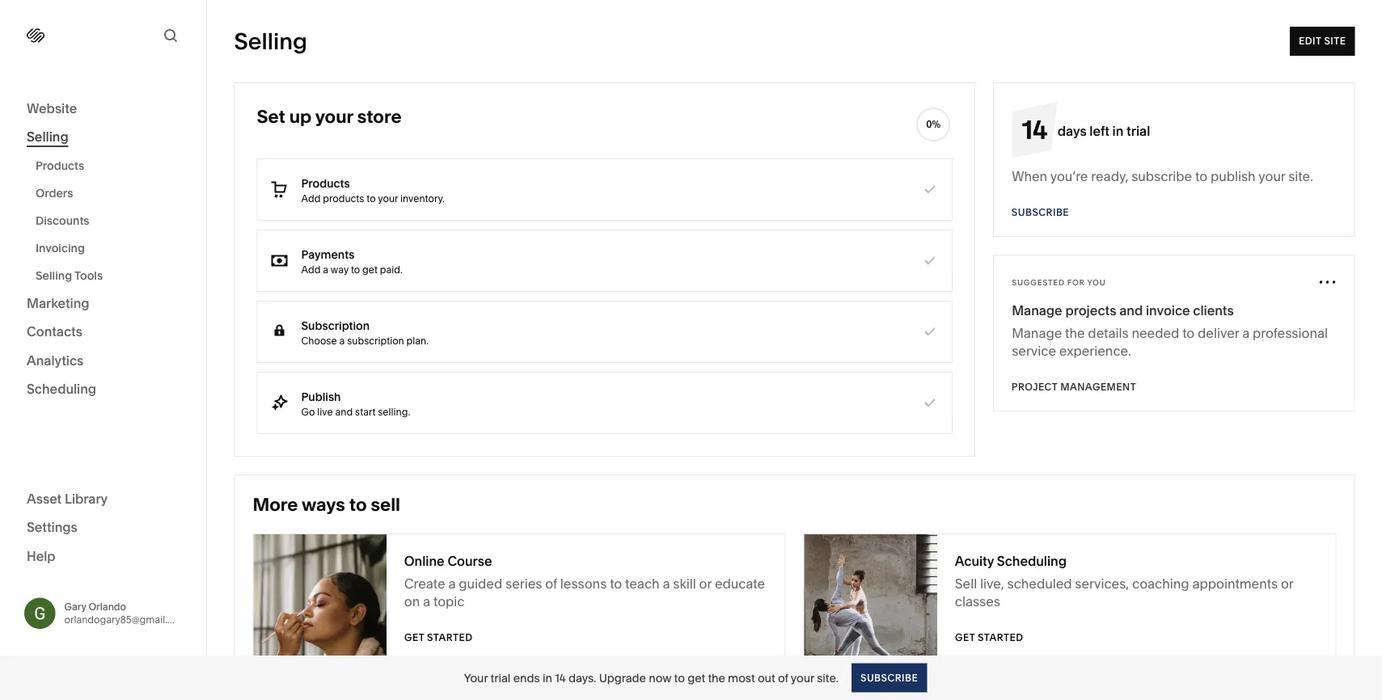 Task type: describe. For each thing, give the bounding box(es) containing it.
paid.
[[380, 264, 403, 275]]

on
[[404, 594, 420, 610]]

project management
[[1012, 381, 1137, 393]]

sell
[[371, 494, 400, 516]]

products for products
[[36, 159, 84, 173]]

products
[[323, 193, 364, 204]]

contacts link
[[27, 323, 180, 342]]

out
[[758, 671, 775, 685]]

series
[[506, 576, 542, 592]]

a inside payments add a way to get paid.
[[323, 264, 328, 275]]

to left the sell
[[349, 494, 367, 516]]

1 horizontal spatial in
[[1113, 123, 1124, 139]]

days.
[[569, 671, 596, 685]]

services,
[[1075, 576, 1129, 592]]

your trial ends in 14 days. upgrade now to get the most out of your site.
[[464, 671, 839, 685]]

tools
[[74, 269, 103, 283]]

a up topic
[[448, 576, 456, 592]]

acuity
[[955, 553, 994, 569]]

ways
[[302, 494, 345, 516]]

subscription
[[347, 335, 404, 347]]

a inside manage projects and invoice clients manage the details needed to deliver a professional service experience.
[[1243, 325, 1250, 341]]

0%
[[926, 119, 941, 130]]

get started for acuity scheduling sell live, scheduled services, coaching appointments or classes
[[955, 632, 1024, 644]]

0 vertical spatial selling
[[234, 28, 307, 55]]

settings link
[[27, 519, 180, 538]]

1 vertical spatial of
[[778, 671, 789, 685]]

ready,
[[1092, 168, 1129, 184]]

your right out
[[791, 671, 815, 685]]

guided
[[459, 576, 503, 592]]

1 vertical spatial site.
[[817, 671, 839, 685]]

website link
[[27, 100, 180, 119]]

set
[[257, 106, 285, 127]]

or inside acuity scheduling sell live, scheduled services, coaching appointments or classes
[[1281, 576, 1294, 592]]

scheduling link
[[27, 381, 180, 400]]

selling inside selling tools link
[[36, 269, 72, 283]]

way
[[331, 264, 349, 275]]

you
[[1088, 278, 1106, 288]]

discounts
[[36, 214, 89, 228]]

details
[[1088, 325, 1129, 341]]

gary
[[64, 601, 86, 613]]

add for payments
[[301, 264, 321, 275]]

management
[[1061, 381, 1137, 393]]

analytics link
[[27, 352, 180, 371]]

0 vertical spatial subscribe
[[1012, 207, 1070, 218]]

2 manage from the top
[[1012, 325, 1062, 341]]

days left in trial
[[1058, 123, 1151, 139]]

more ways to sell
[[253, 494, 400, 516]]

service
[[1012, 343, 1056, 359]]

ends
[[513, 671, 540, 685]]

marketing link
[[27, 294, 180, 313]]

1 vertical spatial subscribe
[[861, 672, 918, 684]]

more
[[253, 494, 298, 516]]

clients
[[1194, 303, 1234, 318]]

help link
[[27, 548, 56, 565]]

to inside products add products to your inventory.
[[367, 193, 376, 204]]

experience.
[[1060, 343, 1132, 359]]

to left publish
[[1196, 168, 1208, 184]]

1 vertical spatial get
[[688, 671, 705, 685]]

1 manage from the top
[[1012, 303, 1063, 318]]

when you're ready, subscribe to publish your site.
[[1012, 168, 1314, 184]]

asset library link
[[27, 490, 180, 509]]

invoicing link
[[36, 235, 188, 262]]

to inside payments add a way to get paid.
[[351, 264, 360, 275]]

library
[[65, 491, 108, 507]]

invoice
[[1146, 303, 1190, 318]]

deliver
[[1198, 325, 1240, 341]]

or inside online course create a guided series of lessons to teach a skill or educate on a topic
[[699, 576, 712, 592]]

for
[[1068, 278, 1085, 288]]

1 vertical spatial trial
[[491, 671, 511, 685]]

marketing
[[27, 295, 89, 311]]

payments add a way to get paid.
[[301, 248, 403, 275]]

acuity scheduling sell live, scheduled services, coaching appointments or classes
[[955, 553, 1294, 610]]

0 vertical spatial 14
[[1022, 114, 1048, 145]]

selling tools
[[36, 269, 103, 283]]

a right on
[[423, 594, 430, 610]]

selling inside the selling link
[[27, 129, 69, 145]]

a inside the subscription choose a subscription plan.
[[339, 335, 345, 347]]

online course create a guided series of lessons to teach a skill or educate on a topic
[[404, 553, 765, 610]]

your right publish
[[1259, 168, 1286, 184]]

1 horizontal spatial subscribe button
[[1012, 198, 1070, 227]]

payments
[[301, 248, 355, 261]]

contacts
[[27, 324, 82, 340]]

suggested for you
[[1012, 278, 1106, 288]]

1 horizontal spatial site.
[[1289, 168, 1314, 184]]

needed
[[1132, 325, 1180, 341]]

scheduled
[[1008, 576, 1072, 592]]

manage projects and invoice clients manage the details needed to deliver a professional service experience.
[[1012, 303, 1328, 359]]

course
[[448, 553, 492, 569]]

a left skill
[[663, 576, 670, 592]]

selling link
[[27, 128, 180, 147]]

go
[[301, 406, 315, 418]]

orlando
[[89, 601, 126, 613]]

plan.
[[407, 335, 429, 347]]

lessons
[[560, 576, 607, 592]]

start
[[355, 406, 376, 418]]

add for products
[[301, 193, 321, 204]]



Task type: vqa. For each thing, say whether or not it's contained in the screenshot.


Task type: locate. For each thing, give the bounding box(es) containing it.
in right left
[[1113, 123, 1124, 139]]

2 get started button from the left
[[955, 624, 1024, 653]]

website
[[27, 100, 77, 116]]

0 horizontal spatial scheduling
[[27, 381, 96, 397]]

get started button for online course create a guided series of lessons to teach a skill or educate on a topic
[[404, 624, 473, 653]]

2 get started from the left
[[955, 632, 1024, 644]]

1 vertical spatial add
[[301, 264, 321, 275]]

a right deliver
[[1243, 325, 1250, 341]]

get left paid.
[[362, 264, 378, 275]]

trial right your at the bottom of page
[[491, 671, 511, 685]]

1 horizontal spatial get
[[688, 671, 705, 685]]

1 horizontal spatial get
[[955, 632, 975, 644]]

1 vertical spatial and
[[335, 406, 353, 418]]

edit site
[[1299, 35, 1347, 47]]

selling tools link
[[36, 262, 188, 290]]

the up experience.
[[1065, 325, 1085, 341]]

started for live,
[[978, 632, 1024, 644]]

selling up marketing
[[36, 269, 72, 283]]

and up details
[[1120, 303, 1143, 318]]

1 horizontal spatial products
[[301, 176, 350, 190]]

products for products add products to your inventory.
[[301, 176, 350, 190]]

you're
[[1051, 168, 1088, 184]]

1 vertical spatial selling
[[27, 129, 69, 145]]

1 vertical spatial 14
[[555, 671, 566, 685]]

0 horizontal spatial get started button
[[404, 624, 473, 653]]

0 horizontal spatial in
[[543, 671, 552, 685]]

1 horizontal spatial and
[[1120, 303, 1143, 318]]

selling up "set" at the left top
[[234, 28, 307, 55]]

2 or from the left
[[1281, 576, 1294, 592]]

settings
[[27, 520, 78, 536]]

0 horizontal spatial or
[[699, 576, 712, 592]]

started for a
[[427, 632, 473, 644]]

0 horizontal spatial get
[[404, 632, 424, 644]]

subscription choose a subscription plan.
[[301, 319, 429, 347]]

selling down website
[[27, 129, 69, 145]]

0 horizontal spatial 14
[[555, 671, 566, 685]]

products link
[[36, 152, 188, 180]]

0 vertical spatial add
[[301, 193, 321, 204]]

site
[[1325, 35, 1347, 47]]

1 get from the left
[[404, 632, 424, 644]]

1 vertical spatial scheduling
[[997, 553, 1067, 569]]

days
[[1058, 123, 1087, 139]]

2 vertical spatial selling
[[36, 269, 72, 283]]

0 horizontal spatial started
[[427, 632, 473, 644]]

get down classes
[[955, 632, 975, 644]]

or right skill
[[699, 576, 712, 592]]

1 vertical spatial the
[[708, 671, 725, 685]]

your
[[464, 671, 488, 685]]

online
[[404, 553, 445, 569]]

asset
[[27, 491, 62, 507]]

topic
[[434, 594, 465, 610]]

professional
[[1253, 325, 1328, 341]]

subscribe
[[1132, 168, 1193, 184]]

publish
[[1211, 168, 1256, 184]]

orders
[[36, 186, 73, 200]]

14 left days on the right of the page
[[1022, 114, 1048, 145]]

get started for online course create a guided series of lessons to teach a skill or educate on a topic
[[404, 632, 473, 644]]

of right out
[[778, 671, 789, 685]]

coaching
[[1133, 576, 1190, 592]]

selling
[[234, 28, 307, 55], [27, 129, 69, 145], [36, 269, 72, 283]]

trial right left
[[1127, 123, 1151, 139]]

get
[[362, 264, 378, 275], [688, 671, 705, 685]]

1 horizontal spatial trial
[[1127, 123, 1151, 139]]

trial
[[1127, 123, 1151, 139], [491, 671, 511, 685]]

0 vertical spatial of
[[545, 576, 557, 592]]

left
[[1090, 123, 1110, 139]]

0 vertical spatial in
[[1113, 123, 1124, 139]]

products
[[36, 159, 84, 173], [301, 176, 350, 190]]

when
[[1012, 168, 1048, 184]]

0 vertical spatial manage
[[1012, 303, 1063, 318]]

1 get started from the left
[[404, 632, 473, 644]]

add inside payments add a way to get paid.
[[301, 264, 321, 275]]

1 horizontal spatial 14
[[1022, 114, 1048, 145]]

0 vertical spatial site.
[[1289, 168, 1314, 184]]

1 vertical spatial subscribe button
[[852, 664, 927, 693]]

started down classes
[[978, 632, 1024, 644]]

1 horizontal spatial get started button
[[955, 624, 1024, 653]]

products up orders
[[36, 159, 84, 173]]

gary orlando orlandogary85@gmail.com
[[64, 601, 188, 626]]

0 horizontal spatial and
[[335, 406, 353, 418]]

scheduling
[[27, 381, 96, 397], [997, 553, 1067, 569]]

live
[[317, 406, 333, 418]]

0 vertical spatial trial
[[1127, 123, 1151, 139]]

of right series
[[545, 576, 557, 592]]

a left way
[[323, 264, 328, 275]]

to left teach
[[610, 576, 622, 592]]

get started button for acuity scheduling sell live, scheduled services, coaching appointments or classes
[[955, 624, 1024, 653]]

to right products
[[367, 193, 376, 204]]

manage
[[1012, 303, 1063, 318], [1012, 325, 1062, 341]]

get started down classes
[[955, 632, 1024, 644]]

to inside online course create a guided series of lessons to teach a skill or educate on a topic
[[610, 576, 622, 592]]

and right live
[[335, 406, 353, 418]]

orlandogary85@gmail.com
[[64, 614, 188, 626]]

0 vertical spatial get
[[362, 264, 378, 275]]

a down subscription
[[339, 335, 345, 347]]

publish go live and start selling.
[[301, 390, 410, 418]]

publish
[[301, 390, 341, 404]]

up
[[289, 106, 312, 127]]

subscription
[[301, 319, 370, 332]]

products inside products add products to your inventory.
[[301, 176, 350, 190]]

the left most
[[708, 671, 725, 685]]

0 vertical spatial the
[[1065, 325, 1085, 341]]

1 vertical spatial manage
[[1012, 325, 1062, 341]]

products up products
[[301, 176, 350, 190]]

invoicing
[[36, 241, 85, 255]]

0 vertical spatial products
[[36, 159, 84, 173]]

suggested
[[1012, 278, 1065, 288]]

your right up
[[315, 106, 353, 127]]

1 or from the left
[[699, 576, 712, 592]]

add
[[301, 193, 321, 204], [301, 264, 321, 275]]

2 started from the left
[[978, 632, 1024, 644]]

to left deliver
[[1183, 325, 1195, 341]]

now
[[649, 671, 672, 685]]

get started down topic
[[404, 632, 473, 644]]

1 started from the left
[[427, 632, 473, 644]]

products add products to your inventory.
[[301, 176, 445, 204]]

subscribe
[[1012, 207, 1070, 218], [861, 672, 918, 684]]

analytics
[[27, 353, 84, 368]]

projects
[[1066, 303, 1117, 318]]

2 get from the left
[[955, 632, 975, 644]]

1 horizontal spatial started
[[978, 632, 1024, 644]]

or
[[699, 576, 712, 592], [1281, 576, 1294, 592]]

upgrade
[[599, 671, 646, 685]]

1 horizontal spatial of
[[778, 671, 789, 685]]

site.
[[1289, 168, 1314, 184], [817, 671, 839, 685]]

to right way
[[351, 264, 360, 275]]

1 horizontal spatial the
[[1065, 325, 1085, 341]]

0 horizontal spatial the
[[708, 671, 725, 685]]

project management button
[[1012, 373, 1137, 402]]

the inside manage projects and invoice clients manage the details needed to deliver a professional service experience.
[[1065, 325, 1085, 341]]

0 horizontal spatial subscribe button
[[852, 664, 927, 693]]

discounts link
[[36, 207, 188, 235]]

in
[[1113, 123, 1124, 139], [543, 671, 552, 685]]

manage down suggested
[[1012, 303, 1063, 318]]

0 vertical spatial scheduling
[[27, 381, 96, 397]]

set up your store
[[257, 106, 402, 127]]

manage up the service
[[1012, 325, 1062, 341]]

get right now
[[688, 671, 705, 685]]

get started button down classes
[[955, 624, 1024, 653]]

edit
[[1299, 35, 1322, 47]]

1 vertical spatial in
[[543, 671, 552, 685]]

0 horizontal spatial of
[[545, 576, 557, 592]]

or right appointments
[[1281, 576, 1294, 592]]

2 add from the top
[[301, 264, 321, 275]]

started down topic
[[427, 632, 473, 644]]

teach
[[625, 576, 660, 592]]

scheduling inside acuity scheduling sell live, scheduled services, coaching appointments or classes
[[997, 553, 1067, 569]]

to inside manage projects and invoice clients manage the details needed to deliver a professional service experience.
[[1183, 325, 1195, 341]]

selling.
[[378, 406, 410, 418]]

1 get started button from the left
[[404, 624, 473, 653]]

0 horizontal spatial get started
[[404, 632, 473, 644]]

get started button down topic
[[404, 624, 473, 653]]

14 left days.
[[555, 671, 566, 685]]

and inside manage projects and invoice clients manage the details needed to deliver a professional service experience.
[[1120, 303, 1143, 318]]

1 vertical spatial products
[[301, 176, 350, 190]]

0 vertical spatial and
[[1120, 303, 1143, 318]]

0 vertical spatial subscribe button
[[1012, 198, 1070, 227]]

scheduling down analytics
[[27, 381, 96, 397]]

get down on
[[404, 632, 424, 644]]

scheduling up scheduled
[[997, 553, 1067, 569]]

live,
[[980, 576, 1004, 592]]

0 horizontal spatial products
[[36, 159, 84, 173]]

the
[[1065, 325, 1085, 341], [708, 671, 725, 685]]

of inside online course create a guided series of lessons to teach a skill or educate on a topic
[[545, 576, 557, 592]]

0 horizontal spatial trial
[[491, 671, 511, 685]]

to right now
[[674, 671, 685, 685]]

educate
[[715, 576, 765, 592]]

asset library
[[27, 491, 108, 507]]

your left inventory.
[[378, 193, 398, 204]]

site. right publish
[[1289, 168, 1314, 184]]

add down 'payments' in the top left of the page
[[301, 264, 321, 275]]

inventory.
[[400, 193, 445, 204]]

store
[[357, 106, 402, 127]]

1 horizontal spatial or
[[1281, 576, 1294, 592]]

your inside products add products to your inventory.
[[378, 193, 398, 204]]

subscribe button
[[1012, 198, 1070, 227], [852, 664, 927, 693]]

skill
[[673, 576, 696, 592]]

1 horizontal spatial subscribe
[[1012, 207, 1070, 218]]

get inside payments add a way to get paid.
[[362, 264, 378, 275]]

and
[[1120, 303, 1143, 318], [335, 406, 353, 418]]

help
[[27, 548, 56, 564]]

a
[[323, 264, 328, 275], [1243, 325, 1250, 341], [339, 335, 345, 347], [448, 576, 456, 592], [663, 576, 670, 592], [423, 594, 430, 610]]

most
[[728, 671, 755, 685]]

add inside products add products to your inventory.
[[301, 193, 321, 204]]

and inside the publish go live and start selling.
[[335, 406, 353, 418]]

0 horizontal spatial get
[[362, 264, 378, 275]]

get for sell live, scheduled services, coaching appointments or classes
[[955, 632, 975, 644]]

add left products
[[301, 193, 321, 204]]

1 horizontal spatial get started
[[955, 632, 1024, 644]]

0 horizontal spatial site.
[[817, 671, 839, 685]]

classes
[[955, 594, 1001, 610]]

1 add from the top
[[301, 193, 321, 204]]

0 horizontal spatial subscribe
[[861, 672, 918, 684]]

site. right out
[[817, 671, 839, 685]]

get for create a guided series of lessons to teach a skill or educate on a topic
[[404, 632, 424, 644]]

in right ends
[[543, 671, 552, 685]]

choose
[[301, 335, 337, 347]]

1 horizontal spatial scheduling
[[997, 553, 1067, 569]]



